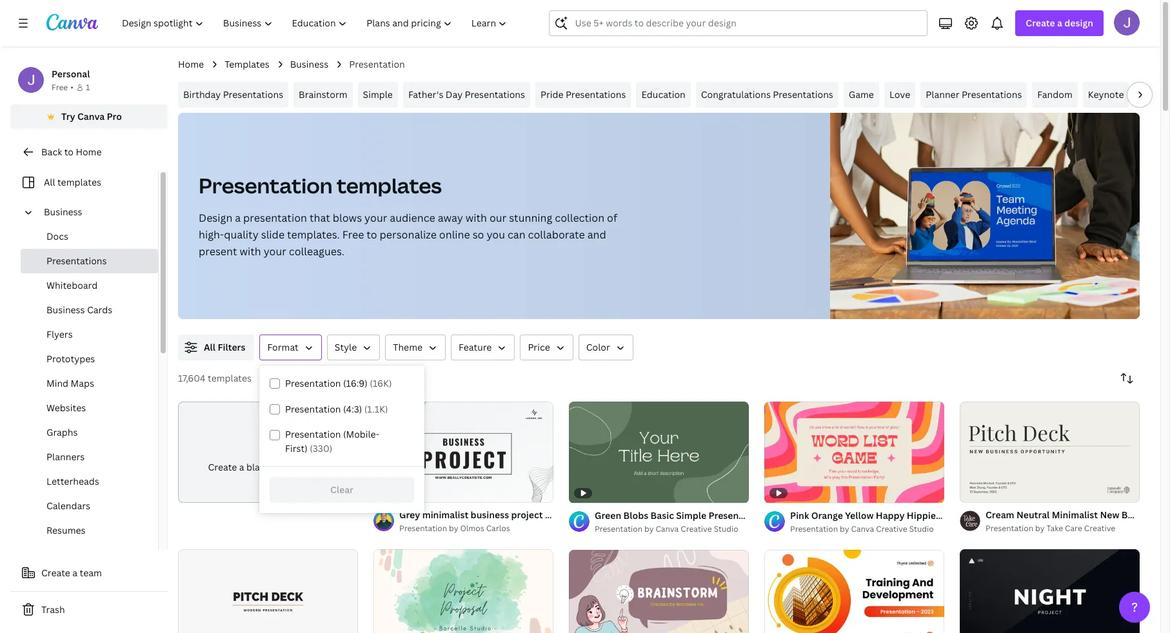 Task type: locate. For each thing, give the bounding box(es) containing it.
2 horizontal spatial create
[[1026, 17, 1055, 29]]

0 vertical spatial free
[[52, 82, 68, 93]]

1 vertical spatial create
[[208, 461, 237, 474]]

1 horizontal spatial creative
[[876, 524, 907, 535]]

1 horizontal spatial canva
[[656, 524, 679, 535]]

business link up brainstorm
[[290, 57, 328, 72]]

business inside cream neutral minimalist new business pi presentation by take care creative
[[1122, 509, 1160, 521]]

by down minimalist
[[449, 523, 458, 534]]

confere
[[1139, 88, 1170, 101]]

templates down "back to home"
[[57, 176, 101, 188]]

business link
[[290, 57, 328, 72], [39, 200, 150, 224]]

black and gray gradient professional presentation image
[[960, 549, 1140, 633]]

home
[[178, 58, 204, 70], [76, 146, 102, 158]]

2 by from the left
[[1035, 523, 1045, 534]]

4 by from the left
[[840, 524, 849, 535]]

presentation down green
[[595, 524, 643, 535]]

a inside button
[[72, 567, 77, 579]]

presentation right project
[[545, 509, 602, 521]]

0 horizontal spatial templates
[[57, 176, 101, 188]]

presentation inside presentation (mobile- first)
[[285, 428, 341, 441]]

neutral
[[1016, 509, 1050, 521]]

and
[[587, 228, 606, 242]]

grey
[[399, 509, 420, 521]]

templates up "audience"
[[337, 172, 442, 199]]

game
[[849, 88, 874, 101], [982, 510, 1007, 522]]

whiteboard
[[46, 279, 98, 292]]

a up quality
[[235, 211, 241, 225]]

1 horizontal spatial presentation
[[545, 509, 602, 521]]

create inside button
[[41, 567, 70, 579]]

1 vertical spatial all
[[204, 341, 215, 353]]

1 vertical spatial to
[[367, 228, 377, 242]]

a inside dropdown button
[[1057, 17, 1062, 29]]

pink
[[790, 510, 809, 522]]

1 for 1 of 18
[[969, 488, 973, 497]]

0 vertical spatial create
[[1026, 17, 1055, 29]]

prototypes link
[[21, 347, 158, 372]]

business up docs
[[44, 206, 82, 218]]

a for presentation
[[235, 211, 241, 225]]

studio inside pink orange yellow happy hippie word list game presentation party presentation by canva creative studio
[[909, 524, 934, 535]]

1 horizontal spatial templates
[[208, 372, 252, 384]]

cream
[[986, 509, 1014, 521]]

0 vertical spatial business link
[[290, 57, 328, 72]]

simple
[[363, 88, 393, 101], [676, 510, 706, 522]]

0 horizontal spatial home
[[76, 146, 102, 158]]

to left personalize
[[367, 228, 377, 242]]

create left blank
[[208, 461, 237, 474]]

0 horizontal spatial studio
[[714, 524, 738, 535]]

by inside green blobs basic simple presentation presentation by canva creative studio
[[644, 524, 654, 535]]

0 horizontal spatial all
[[44, 176, 55, 188]]

love link
[[884, 82, 915, 108]]

creative inside cream neutral minimalist new business pi presentation by take care creative
[[1084, 523, 1115, 534]]

minimalist
[[1052, 509, 1098, 521]]

presentation up presentation (4:3) (1.1k)
[[285, 377, 341, 390]]

1 studio from the left
[[714, 524, 738, 535]]

by inside pink orange yellow happy hippie word list game presentation party presentation by canva creative studio
[[840, 524, 849, 535]]

1 vertical spatial your
[[264, 244, 286, 259]]

presentation inside 'grey minimalist business project presentation presentation by olmos carlos'
[[545, 509, 602, 521]]

minimalist
[[422, 509, 468, 521]]

3 by from the left
[[644, 524, 654, 535]]

pro
[[107, 110, 122, 123]]

all down back
[[44, 176, 55, 188]]

create a design
[[1026, 17, 1093, 29]]

simple right basic
[[676, 510, 706, 522]]

templates inside "all templates" link
[[57, 176, 101, 188]]

2 studio from the left
[[909, 524, 934, 535]]

pride presentations link
[[535, 82, 631, 108]]

1 vertical spatial simple
[[676, 510, 706, 522]]

2 presentation by canva creative studio link from the left
[[790, 523, 944, 536]]

business left pi
[[1122, 509, 1160, 521]]

home up "all templates" link
[[76, 146, 102, 158]]

canva inside button
[[77, 110, 105, 123]]

1 left 18
[[969, 488, 973, 497]]

game left the love
[[849, 88, 874, 101]]

a inside design a presentation that blows your audience away with our stunning collection of high-quality slide templates. free to personalize online so you can collaborate and present with your colleagues.
[[235, 211, 241, 225]]

canva down basic
[[656, 524, 679, 535]]

create for create a blank presentation
[[208, 461, 237, 474]]

creative down happy
[[876, 524, 907, 535]]

2 vertical spatial create
[[41, 567, 70, 579]]

1 vertical spatial presentation
[[545, 509, 602, 521]]

presentations down templates link
[[223, 88, 283, 101]]

of right collection
[[607, 211, 617, 225]]

templates
[[337, 172, 442, 199], [57, 176, 101, 188], [208, 372, 252, 384]]

jacob simon image
[[1114, 10, 1140, 35]]

1 horizontal spatial home
[[178, 58, 204, 70]]

2 horizontal spatial templates
[[337, 172, 442, 199]]

beige brown pastel  playful manhwa illustration brainstorm presentation image
[[569, 550, 749, 633]]

create a blank presentation link
[[178, 402, 358, 503]]

1 horizontal spatial to
[[367, 228, 377, 242]]

all inside button
[[204, 341, 215, 353]]

presentations inside 'link'
[[223, 88, 283, 101]]

presentation
[[349, 58, 405, 70], [199, 172, 333, 199], [285, 377, 341, 390], [285, 403, 341, 415], [285, 428, 341, 441], [272, 461, 328, 474], [709, 510, 765, 522], [1009, 510, 1066, 522], [399, 523, 447, 534], [986, 523, 1033, 534], [595, 524, 643, 535], [790, 524, 838, 535]]

0 vertical spatial presentation
[[243, 211, 307, 225]]

1 presentation by canva creative studio link from the left
[[595, 523, 749, 536]]

presentation down orange
[[790, 524, 838, 535]]

(1.1k)
[[364, 403, 388, 415]]

online
[[439, 228, 470, 242]]

3 creative from the left
[[876, 524, 907, 535]]

presentations right pride
[[566, 88, 626, 101]]

by down yellow
[[840, 524, 849, 535]]

0 vertical spatial with
[[465, 211, 487, 225]]

0 horizontal spatial of
[[607, 211, 617, 225]]

presentations for birthday presentations
[[223, 88, 283, 101]]

your
[[364, 211, 387, 225], [264, 244, 286, 259]]

0 vertical spatial home
[[178, 58, 204, 70]]

0 horizontal spatial presentation by canva creative studio link
[[595, 523, 749, 536]]

1 creative from the left
[[1084, 523, 1115, 534]]

whiteboard link
[[21, 273, 158, 298]]

studio down hippie
[[909, 524, 934, 535]]

all for all templates
[[44, 176, 55, 188]]

presentation by canva creative studio link down basic
[[595, 523, 749, 536]]

business up brainstorm
[[290, 58, 328, 70]]

18
[[986, 488, 994, 497]]

1 horizontal spatial presentation by canva creative studio link
[[790, 523, 944, 536]]

0 horizontal spatial canva
[[77, 110, 105, 123]]

0 vertical spatial game
[[849, 88, 874, 101]]

create left team
[[41, 567, 70, 579]]

to inside back to home link
[[64, 146, 74, 158]]

presentation inside create a blank presentation element
[[272, 461, 328, 474]]

with down quality
[[240, 244, 261, 259]]

0 horizontal spatial 1
[[86, 82, 90, 93]]

blows
[[333, 211, 362, 225]]

presentations for planner presentations
[[962, 88, 1022, 101]]

create left design
[[1026, 17, 1055, 29]]

presentation down first)
[[272, 461, 328, 474]]

back to home
[[41, 146, 102, 158]]

to inside design a presentation that blows your audience away with our stunning collection of high-quality slide templates. free to personalize online so you can collaborate and present with your colleagues.
[[367, 228, 377, 242]]

game right list
[[982, 510, 1007, 522]]

project
[[511, 509, 543, 521]]

1 vertical spatial 1
[[969, 488, 973, 497]]

create a blank presentation element
[[178, 402, 358, 503]]

0 vertical spatial all
[[44, 176, 55, 188]]

planners link
[[21, 445, 158, 470]]

of left 18
[[974, 488, 984, 497]]

green blobs basic simple presentation link
[[595, 509, 765, 523]]

letterheads
[[46, 475, 99, 488]]

with up so
[[465, 211, 487, 225]]

create for create a team
[[41, 567, 70, 579]]

creative down new
[[1084, 523, 1115, 534]]

1 horizontal spatial game
[[982, 510, 1007, 522]]

a left blank
[[239, 461, 244, 474]]

happy
[[876, 510, 905, 522]]

presentation by canva creative studio link for basic
[[595, 523, 749, 536]]

presentation down grey
[[399, 523, 447, 534]]

docs link
[[21, 224, 158, 249]]

presentations right planner
[[962, 88, 1022, 101]]

0 vertical spatial simple
[[363, 88, 393, 101]]

presentation left pink
[[709, 510, 765, 522]]

0 vertical spatial to
[[64, 146, 74, 158]]

business cards link
[[21, 298, 158, 323]]

0 horizontal spatial simple
[[363, 88, 393, 101]]

1 by from the left
[[449, 523, 458, 534]]

presentations for congratulations presentations
[[773, 88, 833, 101]]

studio down green blobs basic simple presentation link
[[714, 524, 738, 535]]

create a design button
[[1015, 10, 1104, 36]]

presentation by canva creative studio link down yellow
[[790, 523, 944, 536]]

blobs
[[623, 510, 648, 522]]

1 horizontal spatial create
[[208, 461, 237, 474]]

1 horizontal spatial free
[[342, 228, 364, 242]]

stunning
[[509, 211, 552, 225]]

by down blobs
[[644, 524, 654, 535]]

a left design
[[1057, 17, 1062, 29]]

(16:9)
[[343, 377, 368, 390]]

2 horizontal spatial creative
[[1084, 523, 1115, 534]]

pride presentations
[[541, 88, 626, 101]]

graphs link
[[21, 421, 158, 445]]

home up birthday
[[178, 58, 204, 70]]

word
[[938, 510, 961, 522]]

business up flyers
[[46, 304, 85, 316]]

1 horizontal spatial simple
[[676, 510, 706, 522]]

your down the 'slide' at top left
[[264, 244, 286, 259]]

canva right try
[[77, 110, 105, 123]]

all
[[44, 176, 55, 188], [204, 341, 215, 353]]

0 horizontal spatial presentation
[[243, 211, 307, 225]]

price button
[[520, 335, 573, 361]]

create inside dropdown button
[[1026, 17, 1055, 29]]

creative down green blobs basic simple presentation link
[[681, 524, 712, 535]]

0 horizontal spatial create
[[41, 567, 70, 579]]

presentation down cream
[[986, 523, 1033, 534]]

websites link
[[21, 396, 158, 421]]

1 vertical spatial free
[[342, 228, 364, 242]]

all for all filters
[[204, 341, 215, 353]]

1 vertical spatial game
[[982, 510, 1007, 522]]

canva down yellow
[[851, 524, 874, 535]]

presentation (16:9) (16k)
[[285, 377, 392, 390]]

presentation up the 'slide' at top left
[[243, 211, 307, 225]]

1 horizontal spatial studio
[[909, 524, 934, 535]]

birthday
[[183, 88, 221, 101]]

graphs
[[46, 426, 78, 439]]

1 right '•'
[[86, 82, 90, 93]]

canva inside pink orange yellow happy hippie word list game presentation party presentation by canva creative studio
[[851, 524, 874, 535]]

0 horizontal spatial your
[[264, 244, 286, 259]]

0 vertical spatial of
[[607, 211, 617, 225]]

business link down "all templates" link
[[39, 200, 150, 224]]

presentation inside cream neutral minimalist new business pi presentation by take care creative
[[986, 523, 1033, 534]]

free
[[52, 82, 68, 93], [342, 228, 364, 242]]

all templates link
[[18, 170, 150, 195]]

templates for presentation templates
[[337, 172, 442, 199]]

collection
[[555, 211, 604, 225]]

all templates
[[44, 176, 101, 188]]

free left '•'
[[52, 82, 68, 93]]

all left filters
[[204, 341, 215, 353]]

0 vertical spatial 1
[[86, 82, 90, 93]]

1 vertical spatial of
[[974, 488, 984, 497]]

None search field
[[549, 10, 928, 36]]

cream neutral minimalist new business pi link
[[986, 508, 1170, 523]]

2 horizontal spatial canva
[[851, 524, 874, 535]]

templates down filters
[[208, 372, 252, 384]]

free down blows at top left
[[342, 228, 364, 242]]

presentation templates
[[199, 172, 442, 199]]

to right back
[[64, 146, 74, 158]]

0 horizontal spatial creative
[[681, 524, 712, 535]]

calendars
[[46, 500, 90, 512]]

17,604 templates
[[178, 372, 252, 384]]

0 horizontal spatial to
[[64, 146, 74, 158]]

presentations for pride presentations
[[566, 88, 626, 101]]

1 horizontal spatial your
[[364, 211, 387, 225]]

can
[[508, 228, 525, 242]]

prototypes
[[46, 353, 95, 365]]

presentations
[[223, 88, 283, 101], [465, 88, 525, 101], [566, 88, 626, 101], [773, 88, 833, 101], [962, 88, 1022, 101], [46, 255, 107, 267]]

congratulations
[[701, 88, 771, 101]]

simple inside green blobs basic simple presentation presentation by canva creative studio
[[676, 510, 706, 522]]

create a team button
[[10, 561, 168, 586]]

1 horizontal spatial with
[[465, 211, 487, 225]]

presentation up take
[[1009, 510, 1066, 522]]

1 vertical spatial business link
[[39, 200, 150, 224]]

1 vertical spatial with
[[240, 244, 261, 259]]

style button
[[327, 335, 380, 361]]

1 vertical spatial home
[[76, 146, 102, 158]]

hippie
[[907, 510, 936, 522]]

2 creative from the left
[[681, 524, 712, 535]]

a left team
[[72, 567, 77, 579]]

father's day presentations
[[408, 88, 525, 101]]

presentation
[[243, 211, 307, 225], [545, 509, 602, 521]]

by left take
[[1035, 523, 1045, 534]]

clear
[[330, 484, 353, 496]]

1 horizontal spatial 1
[[969, 488, 973, 497]]

back to home link
[[10, 139, 168, 165]]

flyers
[[46, 328, 73, 341]]

format button
[[260, 335, 322, 361]]

modern pitch deck presentation template image
[[178, 549, 358, 633]]

top level navigation element
[[114, 10, 518, 36]]

presentations left game link
[[773, 88, 833, 101]]

simple left father's
[[363, 88, 393, 101]]

1 horizontal spatial all
[[204, 341, 215, 353]]

canva
[[77, 110, 105, 123], [656, 524, 679, 535], [851, 524, 874, 535]]

your right blows at top left
[[364, 211, 387, 225]]

presentation up "(330)"
[[285, 428, 341, 441]]

you
[[487, 228, 505, 242]]



Task type: vqa. For each thing, say whether or not it's contained in the screenshot.


Task type: describe. For each thing, give the bounding box(es) containing it.
planner presentations
[[926, 88, 1022, 101]]

planners
[[46, 451, 85, 463]]

presentation down presentation (16:9) (16k)
[[285, 403, 341, 415]]

templates for all templates
[[57, 176, 101, 188]]

of inside design a presentation that blows your audience away with our stunning collection of high-quality slide templates. free to personalize online so you can collaborate and present with your colleagues.
[[607, 211, 617, 225]]

love
[[889, 88, 910, 101]]

1 horizontal spatial of
[[974, 488, 984, 497]]

0 horizontal spatial game
[[849, 88, 874, 101]]

•
[[70, 82, 73, 93]]

filters
[[218, 341, 245, 353]]

1 for 1
[[86, 82, 90, 93]]

home link
[[178, 57, 204, 72]]

new
[[1100, 509, 1119, 521]]

presentations right day
[[465, 88, 525, 101]]

a for blank
[[239, 461, 244, 474]]

all filters button
[[178, 335, 254, 361]]

simple inside 'link'
[[363, 88, 393, 101]]

grey minimalist business project presentation link
[[399, 508, 602, 523]]

a for design
[[1057, 17, 1062, 29]]

present
[[199, 244, 237, 259]]

letterheads link
[[21, 470, 158, 494]]

Search search field
[[575, 11, 919, 35]]

day
[[446, 88, 463, 101]]

0 horizontal spatial business link
[[39, 200, 150, 224]]

home inside back to home link
[[76, 146, 102, 158]]

father's day presentations link
[[403, 82, 530, 108]]

create for create a design
[[1026, 17, 1055, 29]]

presentations up whiteboard
[[46, 255, 107, 267]]

try canva pro button
[[10, 104, 168, 129]]

templates
[[225, 58, 269, 70]]

game link
[[844, 82, 879, 108]]

design
[[1064, 17, 1093, 29]]

presentation inside 'grey minimalist business project presentation presentation by olmos carlos'
[[399, 523, 447, 534]]

presentation up simple 'link'
[[349, 58, 405, 70]]

1 horizontal spatial business link
[[290, 57, 328, 72]]

templates for 17,604 templates
[[208, 372, 252, 384]]

business
[[471, 509, 509, 521]]

(mobile-
[[343, 428, 379, 441]]

beige brown minimal organic creative project presentation image
[[373, 549, 553, 633]]

free inside design a presentation that blows your audience away with our stunning collection of high-quality slide templates. free to personalize online so you can collaborate and present with your colleagues.
[[342, 228, 364, 242]]

care
[[1065, 523, 1082, 534]]

presentation up the 'slide' at top left
[[199, 172, 333, 199]]

create a team
[[41, 567, 102, 579]]

take
[[1046, 523, 1063, 534]]

canva inside green blobs basic simple presentation presentation by canva creative studio
[[656, 524, 679, 535]]

personal
[[52, 68, 90, 80]]

high-
[[199, 228, 224, 242]]

education link
[[636, 82, 691, 108]]

blank
[[246, 461, 270, 474]]

resumes
[[46, 524, 85, 537]]

keynote link
[[1083, 82, 1129, 108]]

create a blank presentation
[[208, 461, 328, 474]]

1 of 18 link
[[960, 402, 1140, 503]]

fandom
[[1037, 88, 1073, 101]]

color button
[[578, 335, 633, 361]]

yellow and white modern training and development presentation image
[[764, 550, 944, 633]]

clear button
[[270, 477, 414, 503]]

game inside pink orange yellow happy hippie word list game presentation party presentation by canva creative studio
[[982, 510, 1007, 522]]

0 vertical spatial your
[[364, 211, 387, 225]]

by inside 'grey minimalist business project presentation presentation by olmos carlos'
[[449, 523, 458, 534]]

mind maps
[[46, 377, 94, 390]]

green
[[595, 510, 621, 522]]

cards
[[87, 304, 112, 316]]

style
[[335, 341, 357, 353]]

0 horizontal spatial with
[[240, 244, 261, 259]]

fandom link
[[1032, 82, 1078, 108]]

audience
[[390, 211, 435, 225]]

mind maps link
[[21, 372, 158, 396]]

maps
[[71, 377, 94, 390]]

congratulations presentations
[[701, 88, 833, 101]]

cream neutral minimalist new business pi presentation by take care creative
[[986, 509, 1170, 534]]

first)
[[285, 442, 308, 455]]

so
[[473, 228, 484, 242]]

presentation (4:3) (1.1k)
[[285, 403, 388, 415]]

studio inside green blobs basic simple presentation presentation by canva creative studio
[[714, 524, 738, 535]]

keynote
[[1088, 88, 1124, 101]]

a for team
[[72, 567, 77, 579]]

theme button
[[385, 335, 446, 361]]

brainstorm link
[[294, 82, 353, 108]]

all filters
[[204, 341, 245, 353]]

creative inside green blobs basic simple presentation presentation by canva creative studio
[[681, 524, 712, 535]]

trash link
[[10, 597, 168, 623]]

father's
[[408, 88, 443, 101]]

presentation inside design a presentation that blows your audience away with our stunning collection of high-quality slide templates. free to personalize online so you can collaborate and present with your colleagues.
[[243, 211, 307, 225]]

by inside cream neutral minimalist new business pi presentation by take care creative
[[1035, 523, 1045, 534]]

cream neutral minimalist new business pitch deck presentation image
[[960, 402, 1140, 503]]

presentation by canva creative studio link for yellow
[[790, 523, 944, 536]]

(16k)
[[370, 377, 392, 390]]

brainstorm
[[299, 88, 347, 101]]

quality
[[224, 228, 258, 242]]

design
[[199, 211, 232, 225]]

0 horizontal spatial free
[[52, 82, 68, 93]]

team
[[80, 567, 102, 579]]

planner presentations link
[[921, 82, 1027, 108]]

pink orange yellow happy hippie word list game presentation party link
[[790, 509, 1091, 523]]

education
[[641, 88, 685, 101]]

olmos
[[460, 523, 484, 534]]

grey minimalist business project presentation presentation by olmos carlos
[[399, 509, 602, 534]]

party
[[1068, 510, 1091, 522]]

business cards
[[46, 304, 112, 316]]

creative inside pink orange yellow happy hippie word list game presentation party presentation by canva creative studio
[[876, 524, 907, 535]]

yellow
[[845, 510, 874, 522]]

green blobs basic simple presentation presentation by canva creative studio
[[595, 510, 765, 535]]

Sort by button
[[1114, 366, 1140, 392]]

pi
[[1163, 509, 1170, 521]]

pink orange yellow happy hippie word list game presentation party presentation by canva creative studio
[[790, 510, 1091, 535]]

pride
[[541, 88, 563, 101]]

grey minimalist business project presentation image
[[373, 402, 553, 503]]

personalize
[[380, 228, 437, 242]]



